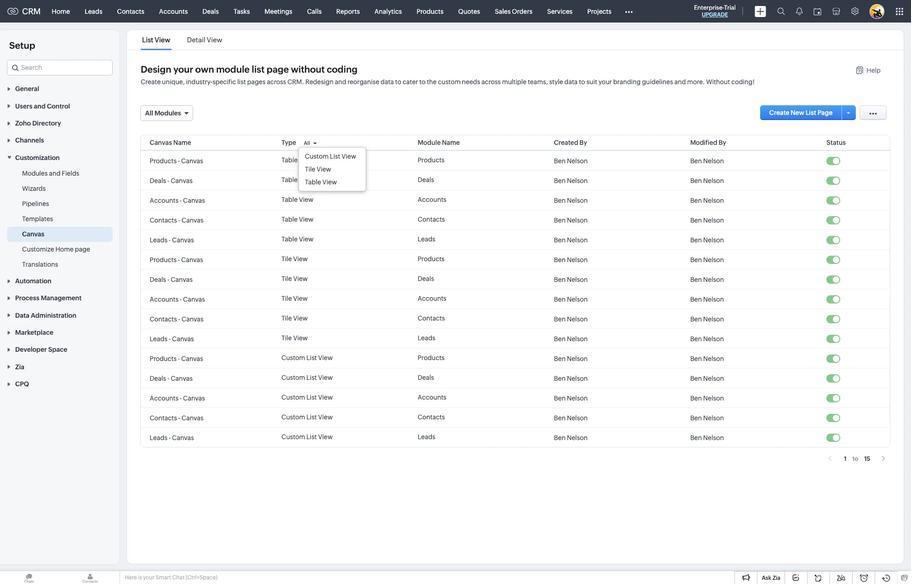 Task type: vqa. For each thing, say whether or not it's contained in the screenshot.
Upgrade
yes



Task type: locate. For each thing, give the bounding box(es) containing it.
list inside list
[[142, 36, 153, 44]]

leads - canvas for table view
[[150, 236, 194, 244]]

list
[[134, 30, 231, 50]]

2 vertical spatial products - canvas
[[150, 355, 203, 362]]

unique,
[[162, 78, 185, 86]]

your right is
[[143, 574, 154, 581]]

accounts - canvas
[[150, 197, 205, 204], [150, 295, 205, 303], [150, 394, 205, 402]]

3 contacts - canvas from the top
[[150, 414, 203, 421]]

the
[[427, 78, 437, 86]]

home right the crm
[[52, 8, 70, 15]]

upgrade
[[702, 11, 728, 18]]

-
[[178, 157, 180, 164], [167, 177, 169, 184], [180, 197, 182, 204], [178, 216, 180, 224], [169, 236, 171, 244], [178, 256, 180, 263], [167, 276, 169, 283], [180, 295, 182, 303], [178, 315, 180, 323], [169, 335, 171, 342], [178, 355, 180, 362], [167, 375, 169, 382], [180, 394, 182, 402], [178, 414, 180, 421], [169, 434, 171, 441]]

custom for deals - canvas
[[281, 374, 305, 381]]

setup
[[9, 40, 35, 51]]

table view for contacts - canvas
[[281, 216, 313, 223]]

module
[[216, 64, 250, 75]]

page
[[267, 64, 289, 75], [75, 245, 90, 253]]

2 vertical spatial deals - canvas
[[150, 375, 193, 382]]

1 horizontal spatial list
[[252, 64, 265, 75]]

2 products - canvas from the top
[[150, 256, 203, 263]]

products - canvas for custom list view
[[150, 355, 203, 362]]

0 vertical spatial accounts - canvas
[[150, 197, 205, 204]]

and left more. in the top right of the page
[[674, 78, 686, 86]]

ben
[[554, 157, 566, 164], [690, 157, 702, 164], [554, 177, 566, 184], [690, 177, 702, 184], [554, 197, 566, 204], [690, 197, 702, 204], [554, 216, 566, 224], [690, 216, 702, 224], [554, 236, 566, 244], [690, 236, 702, 244], [554, 256, 566, 263], [690, 256, 702, 263], [554, 276, 566, 283], [690, 276, 702, 283], [554, 295, 566, 303], [690, 295, 702, 303], [554, 315, 566, 323], [690, 315, 702, 323], [554, 335, 566, 342], [690, 335, 702, 342], [554, 355, 566, 362], [690, 355, 702, 362], [554, 375, 566, 382], [690, 375, 702, 382], [554, 394, 566, 402], [690, 394, 702, 402], [554, 414, 566, 421], [690, 414, 702, 421], [554, 434, 566, 441], [690, 434, 702, 441]]

2 horizontal spatial your
[[599, 78, 612, 86]]

deals - canvas for table view
[[150, 177, 193, 184]]

create down design
[[141, 78, 161, 86]]

and left fields
[[49, 170, 60, 177]]

canvas inside customization region
[[22, 230, 44, 238]]

custom list view for deals - canvas
[[281, 374, 333, 381]]

chat
[[172, 574, 184, 581]]

0 horizontal spatial and
[[49, 170, 60, 177]]

2 deals - canvas from the top
[[150, 276, 193, 283]]

data right style on the top right of the page
[[564, 78, 578, 86]]

0 horizontal spatial your
[[143, 574, 154, 581]]

products - canvas for table view
[[150, 157, 203, 164]]

home right customize
[[55, 245, 74, 253]]

3 leads - canvas from the top
[[150, 434, 194, 441]]

to right 1
[[853, 455, 858, 462]]

1 vertical spatial accounts - canvas
[[150, 295, 205, 303]]

and down coding
[[335, 78, 346, 86]]

products
[[417, 8, 443, 15], [418, 156, 445, 164], [150, 157, 177, 164], [418, 255, 445, 263], [150, 256, 177, 263], [418, 354, 445, 361], [150, 355, 177, 362]]

1 vertical spatial list
[[237, 78, 246, 86]]

by right modified
[[719, 139, 726, 146]]

1 vertical spatial page
[[75, 245, 90, 253]]

list up pages
[[252, 64, 265, 75]]

2 accounts - canvas from the top
[[150, 295, 205, 303]]

2 horizontal spatial and
[[674, 78, 686, 86]]

1 vertical spatial leads - canvas
[[150, 335, 194, 342]]

signals image
[[796, 7, 803, 15]]

tile view for leads - canvas
[[281, 334, 308, 342]]

0 vertical spatial products - canvas
[[150, 157, 203, 164]]

1 accounts - canvas from the top
[[150, 197, 205, 204]]

custom list view for accounts - canvas
[[281, 394, 333, 401]]

table for accounts - canvas
[[281, 196, 298, 203]]

nelson
[[567, 157, 588, 164], [703, 157, 724, 164], [567, 177, 588, 184], [703, 177, 724, 184], [567, 197, 588, 204], [703, 197, 724, 204], [567, 216, 588, 224], [703, 216, 724, 224], [567, 236, 588, 244], [703, 236, 724, 244], [567, 256, 588, 263], [703, 256, 724, 263], [567, 276, 588, 283], [703, 276, 724, 283], [567, 295, 588, 303], [703, 295, 724, 303], [567, 315, 588, 323], [703, 315, 724, 323], [567, 335, 588, 342], [703, 335, 724, 342], [567, 355, 588, 362], [703, 355, 724, 362], [567, 375, 588, 382], [703, 375, 724, 382], [567, 394, 588, 402], [703, 394, 724, 402], [567, 414, 588, 421], [703, 414, 724, 421], [567, 434, 588, 441], [703, 434, 724, 441]]

1 vertical spatial products - canvas
[[150, 256, 203, 263]]

1 across from the left
[[267, 78, 286, 86]]

list
[[142, 36, 153, 44], [806, 109, 816, 116], [330, 153, 340, 160], [306, 354, 317, 361], [306, 374, 317, 381], [306, 394, 317, 401], [306, 413, 317, 421], [306, 433, 317, 441]]

2 data from the left
[[564, 78, 578, 86]]

module name
[[418, 139, 460, 146]]

all
[[304, 140, 310, 146]]

tile view for custom list view
[[305, 166, 331, 173]]

0 horizontal spatial data
[[381, 78, 394, 86]]

1 horizontal spatial by
[[719, 139, 726, 146]]

home inside customization region
[[55, 245, 74, 253]]

table view for accounts - canvas
[[281, 196, 313, 203]]

custom list view for contacts - canvas
[[281, 413, 333, 421]]

1 horizontal spatial data
[[564, 78, 578, 86]]

0 horizontal spatial across
[[267, 78, 286, 86]]

1 horizontal spatial name
[[442, 139, 460, 146]]

custom
[[438, 78, 461, 86]]

tasks link
[[226, 0, 257, 22]]

leads link
[[77, 0, 110, 22]]

trial
[[724, 4, 736, 11]]

translations
[[22, 261, 58, 268]]

page right customize
[[75, 245, 90, 253]]

2 vertical spatial accounts - canvas
[[150, 394, 205, 402]]

0 vertical spatial create
[[141, 78, 161, 86]]

deals link
[[195, 0, 226, 22]]

0 horizontal spatial page
[[75, 245, 90, 253]]

1 products - canvas from the top
[[150, 157, 203, 164]]

reorganise
[[348, 78, 379, 86]]

0 horizontal spatial create
[[141, 78, 161, 86]]

contacts - canvas
[[150, 216, 203, 224], [150, 315, 203, 323], [150, 414, 203, 421]]

across left crm.
[[267, 78, 286, 86]]

page
[[818, 109, 833, 116]]

signals element
[[791, 0, 808, 23]]

and
[[335, 78, 346, 86], [674, 78, 686, 86], [49, 170, 60, 177]]

deals - canvas for custom list view
[[150, 375, 193, 382]]

list for specific
[[237, 78, 246, 86]]

home
[[52, 8, 70, 15], [55, 245, 74, 253]]

detail view
[[187, 36, 222, 44]]

custom for accounts - canvas
[[281, 394, 305, 401]]

list view link
[[141, 36, 172, 44]]

3 products - canvas from the top
[[150, 355, 203, 362]]

1 horizontal spatial create
[[769, 109, 789, 116]]

contacts
[[117, 8, 144, 15], [418, 216, 445, 223], [150, 216, 177, 224], [418, 315, 445, 322], [150, 315, 177, 323], [418, 413, 445, 421], [150, 414, 177, 421]]

list down design your own module list page without coding
[[237, 78, 246, 86]]

create
[[141, 78, 161, 86], [769, 109, 789, 116]]

leads - canvas for tile view
[[150, 335, 194, 342]]

3 deals - canvas from the top
[[150, 375, 193, 382]]

create left 'new' in the top right of the page
[[769, 109, 789, 116]]

1 leads - canvas from the top
[[150, 236, 194, 244]]

customization button
[[0, 149, 120, 166]]

help
[[867, 67, 881, 74]]

customization
[[15, 154, 60, 161]]

1 vertical spatial create
[[769, 109, 789, 116]]

1 name from the left
[[173, 139, 191, 146]]

deals - canvas
[[150, 177, 193, 184], [150, 276, 193, 283], [150, 375, 193, 382]]

own
[[195, 64, 214, 75]]

ask zia
[[762, 575, 780, 581]]

0 horizontal spatial list
[[237, 78, 246, 86]]

accounts - canvas for tile view
[[150, 295, 205, 303]]

created by
[[554, 139, 587, 146]]

2 name from the left
[[442, 139, 460, 146]]

3 accounts - canvas from the top
[[150, 394, 205, 402]]

ben nelson
[[554, 157, 588, 164], [690, 157, 724, 164], [554, 177, 588, 184], [690, 177, 724, 184], [554, 197, 588, 204], [690, 197, 724, 204], [554, 216, 588, 224], [690, 216, 724, 224], [554, 236, 588, 244], [690, 236, 724, 244], [554, 256, 588, 263], [690, 256, 724, 263], [554, 276, 588, 283], [690, 276, 724, 283], [554, 295, 588, 303], [690, 295, 724, 303], [554, 315, 588, 323], [690, 315, 724, 323], [554, 335, 588, 342], [690, 335, 724, 342], [554, 355, 588, 362], [690, 355, 724, 362], [554, 375, 588, 382], [690, 375, 724, 382], [554, 394, 588, 402], [690, 394, 724, 402], [554, 414, 588, 421], [690, 414, 724, 421], [554, 434, 588, 441], [690, 434, 724, 441]]

deals - canvas for tile view
[[150, 276, 193, 283]]

1
[[844, 455, 847, 462]]

data left the cater
[[381, 78, 394, 86]]

tile for products - canvas
[[281, 255, 292, 263]]

2 across from the left
[[481, 78, 501, 86]]

table for deals - canvas
[[281, 176, 298, 183]]

calls
[[307, 8, 322, 15]]

1 vertical spatial home
[[55, 245, 74, 253]]

enterprise-trial upgrade
[[694, 4, 736, 18]]

0 horizontal spatial name
[[173, 139, 191, 146]]

by right created
[[580, 139, 587, 146]]

1 vertical spatial contacts - canvas
[[150, 315, 203, 323]]

table
[[281, 156, 298, 164], [281, 176, 298, 183], [305, 179, 321, 186], [281, 196, 298, 203], [281, 216, 298, 223], [281, 235, 298, 243]]

custom list view
[[305, 153, 356, 160], [281, 354, 333, 361], [281, 374, 333, 381], [281, 394, 333, 401], [281, 413, 333, 421], [281, 433, 333, 441]]

analytics link
[[367, 0, 409, 22]]

design your own module list page without coding
[[141, 64, 358, 75]]

products - canvas for tile view
[[150, 256, 203, 263]]

1 contacts - canvas from the top
[[150, 216, 203, 224]]

suit
[[586, 78, 597, 86]]

view
[[155, 36, 170, 44], [207, 36, 222, 44], [342, 153, 356, 160], [299, 156, 313, 164], [317, 166, 331, 173], [299, 176, 313, 183], [322, 179, 337, 186], [299, 196, 313, 203], [299, 216, 313, 223], [299, 235, 313, 243], [293, 255, 308, 263], [293, 275, 308, 282], [293, 295, 308, 302], [293, 315, 308, 322], [293, 334, 308, 342], [318, 354, 333, 361], [318, 374, 333, 381], [318, 394, 333, 401], [318, 413, 333, 421], [318, 433, 333, 441]]

2 contacts - canvas from the top
[[150, 315, 203, 323]]

1 horizontal spatial your
[[173, 64, 193, 75]]

0 vertical spatial home
[[52, 8, 70, 15]]

page up crm.
[[267, 64, 289, 75]]

1 vertical spatial your
[[599, 78, 612, 86]]

2 vertical spatial leads - canvas
[[150, 434, 194, 441]]

deals
[[203, 8, 219, 15], [418, 176, 434, 183], [150, 177, 166, 184], [418, 275, 434, 282], [150, 276, 166, 283], [418, 374, 434, 381], [150, 375, 166, 382]]

branding
[[613, 78, 641, 86]]

profile element
[[864, 0, 890, 22]]

across
[[267, 78, 286, 86], [481, 78, 501, 86]]

your up unique,
[[173, 64, 193, 75]]

across right needs at right
[[481, 78, 501, 86]]

2 leads - canvas from the top
[[150, 335, 194, 342]]

1 vertical spatial deals - canvas
[[150, 276, 193, 283]]

by for created by
[[580, 139, 587, 146]]

canvas
[[150, 139, 172, 146], [181, 157, 203, 164], [171, 177, 193, 184], [183, 197, 205, 204], [182, 216, 203, 224], [22, 230, 44, 238], [172, 236, 194, 244], [181, 256, 203, 263], [171, 276, 193, 283], [183, 295, 205, 303], [182, 315, 203, 323], [172, 335, 194, 342], [181, 355, 203, 362], [171, 375, 193, 382], [183, 394, 205, 402], [182, 414, 203, 421], [172, 434, 194, 441]]

0 vertical spatial list
[[252, 64, 265, 75]]

redesign
[[305, 78, 333, 86]]

cater
[[403, 78, 418, 86]]

name
[[173, 139, 191, 146], [442, 139, 460, 146]]

tile
[[305, 166, 315, 173], [281, 255, 292, 263], [281, 275, 292, 282], [281, 295, 292, 302], [281, 315, 292, 322], [281, 334, 292, 342]]

list containing list view
[[134, 30, 231, 50]]

modified
[[690, 139, 717, 146]]

1 horizontal spatial across
[[481, 78, 501, 86]]

0 horizontal spatial by
[[580, 139, 587, 146]]

tile for custom list view
[[305, 166, 315, 173]]

2 vertical spatial contacts - canvas
[[150, 414, 203, 421]]

services link
[[540, 0, 580, 22]]

custom for contacts - canvas
[[281, 413, 305, 421]]

wizards link
[[22, 184, 46, 193]]

sales
[[495, 8, 511, 15]]

to left the cater
[[395, 78, 401, 86]]

products - canvas
[[150, 157, 203, 164], [150, 256, 203, 263], [150, 355, 203, 362]]

1 horizontal spatial page
[[267, 64, 289, 75]]

canvas link
[[22, 229, 44, 239]]

2 by from the left
[[719, 139, 726, 146]]

1 data from the left
[[381, 78, 394, 86]]

design
[[141, 64, 171, 75]]

list
[[252, 64, 265, 75], [237, 78, 246, 86]]

leads
[[85, 8, 102, 15], [418, 235, 435, 243], [150, 236, 167, 244], [418, 334, 435, 342], [150, 335, 167, 342], [418, 433, 435, 441], [150, 434, 167, 441]]

0 vertical spatial contacts - canvas
[[150, 216, 203, 224]]

your right suit
[[599, 78, 612, 86]]

crm.
[[287, 78, 304, 86]]

more.
[[687, 78, 705, 86]]

create inside button
[[769, 109, 789, 116]]

created
[[554, 139, 578, 146]]

list for module
[[252, 64, 265, 75]]

translations link
[[22, 260, 58, 269]]

0 vertical spatial deals - canvas
[[150, 177, 193, 184]]

1 deals - canvas from the top
[[150, 177, 193, 184]]

without
[[706, 78, 730, 86]]

0 vertical spatial leads - canvas
[[150, 236, 194, 244]]

1 by from the left
[[580, 139, 587, 146]]

accounts - canvas for custom list view
[[150, 394, 205, 402]]



Task type: describe. For each thing, give the bounding box(es) containing it.
is
[[138, 574, 142, 581]]

page inside customization region
[[75, 245, 90, 253]]

here is your smart chat (ctrl+space)
[[125, 574, 217, 581]]

contacts image
[[61, 571, 119, 584]]

table view for leads - canvas
[[281, 235, 313, 243]]

tile for deals - canvas
[[281, 275, 292, 282]]

custom list view for products - canvas
[[281, 354, 333, 361]]

teams,
[[528, 78, 548, 86]]

list view
[[142, 36, 170, 44]]

industry-
[[186, 78, 212, 86]]

customize
[[22, 245, 54, 253]]

ask
[[762, 575, 771, 581]]

crm
[[22, 6, 41, 16]]

meetings
[[265, 8, 292, 15]]

quotes
[[458, 8, 480, 15]]

tile for contacts - canvas
[[281, 315, 292, 322]]

enterprise-
[[694, 4, 724, 11]]

chats image
[[0, 571, 58, 584]]

canvas name
[[150, 139, 191, 146]]

(ctrl+space)
[[186, 574, 217, 581]]

specific
[[212, 78, 236, 86]]

create for create new list page
[[769, 109, 789, 116]]

crm link
[[7, 6, 41, 16]]

style
[[549, 78, 563, 86]]

status
[[827, 139, 846, 146]]

2 vertical spatial your
[[143, 574, 154, 581]]

pipelines link
[[22, 199, 49, 208]]

calendar image
[[814, 8, 821, 15]]

create new list page
[[769, 109, 833, 116]]

modified by
[[690, 139, 726, 146]]

multiple
[[502, 78, 527, 86]]

zia
[[773, 575, 780, 581]]

contacts - canvas for tile view
[[150, 315, 203, 323]]

name for module name
[[442, 139, 460, 146]]

projects
[[587, 8, 611, 15]]

sales orders link
[[487, 0, 540, 22]]

pipelines
[[22, 200, 49, 207]]

quotes link
[[451, 0, 487, 22]]

modules and fields
[[22, 170, 79, 177]]

1 horizontal spatial and
[[335, 78, 346, 86]]

module
[[418, 139, 441, 146]]

templates link
[[22, 214, 53, 223]]

table view for products - canvas
[[281, 156, 313, 164]]

wizards
[[22, 185, 46, 192]]

create unique, industry-specific list pages across crm. redesign and reorganise data to cater to the custom needs across multiple teams, style data to suit your branding guidelines and more. without coding!
[[141, 78, 755, 86]]

orders
[[512, 8, 532, 15]]

type
[[281, 139, 296, 146]]

list inside button
[[806, 109, 816, 116]]

sales orders
[[495, 8, 532, 15]]

tasks
[[234, 8, 250, 15]]

customize home page
[[22, 245, 90, 253]]

accounts - canvas for table view
[[150, 197, 205, 204]]

to left the
[[419, 78, 426, 86]]

needs
[[462, 78, 480, 86]]

leads inside "link"
[[85, 8, 102, 15]]

modules
[[22, 170, 48, 177]]

contacts link
[[110, 0, 152, 22]]

calls link
[[300, 0, 329, 22]]

tile view for products - canvas
[[281, 255, 308, 263]]

create new list page button
[[760, 105, 842, 120]]

profile image
[[870, 4, 884, 19]]

services
[[547, 8, 573, 15]]

tile view for deals - canvas
[[281, 275, 308, 282]]

analytics
[[374, 8, 402, 15]]

contacts - canvas for table view
[[150, 216, 203, 224]]

tile for accounts - canvas
[[281, 295, 292, 302]]

tile view for accounts - canvas
[[281, 295, 308, 302]]

tile view for contacts - canvas
[[281, 315, 308, 322]]

coding
[[327, 64, 358, 75]]

smart
[[156, 574, 171, 581]]

guidelines
[[642, 78, 673, 86]]

accounts link
[[152, 0, 195, 22]]

table for contacts - canvas
[[281, 216, 298, 223]]

new
[[791, 109, 804, 116]]

to left suit
[[579, 78, 585, 86]]

reports
[[336, 8, 360, 15]]

0 vertical spatial page
[[267, 64, 289, 75]]

customize home page link
[[22, 245, 90, 254]]

and inside modules and fields link
[[49, 170, 60, 177]]

meetings link
[[257, 0, 300, 22]]

table for leads - canvas
[[281, 235, 298, 243]]

customization region
[[0, 166, 120, 272]]

modules and fields link
[[22, 169, 79, 178]]

products link
[[409, 0, 451, 22]]

name for canvas name
[[173, 139, 191, 146]]

templates
[[22, 215, 53, 222]]

table view for deals - canvas
[[281, 176, 313, 183]]

0 vertical spatial your
[[173, 64, 193, 75]]

fields
[[62, 170, 79, 177]]

tile for leads - canvas
[[281, 334, 292, 342]]

reports link
[[329, 0, 367, 22]]

by for modified by
[[719, 139, 726, 146]]

detail
[[187, 36, 205, 44]]

15
[[864, 455, 870, 462]]

create for create unique, industry-specific list pages across crm. redesign and reorganise data to cater to the custom needs across multiple teams, style data to suit your branding guidelines and more. without coding!
[[141, 78, 161, 86]]

projects link
[[580, 0, 619, 22]]

without
[[291, 64, 325, 75]]

home link
[[44, 0, 77, 22]]

detail view link
[[186, 36, 224, 44]]

table for products - canvas
[[281, 156, 298, 164]]

contacts - canvas for custom list view
[[150, 414, 203, 421]]

custom for products - canvas
[[281, 354, 305, 361]]

coding!
[[731, 78, 755, 86]]



